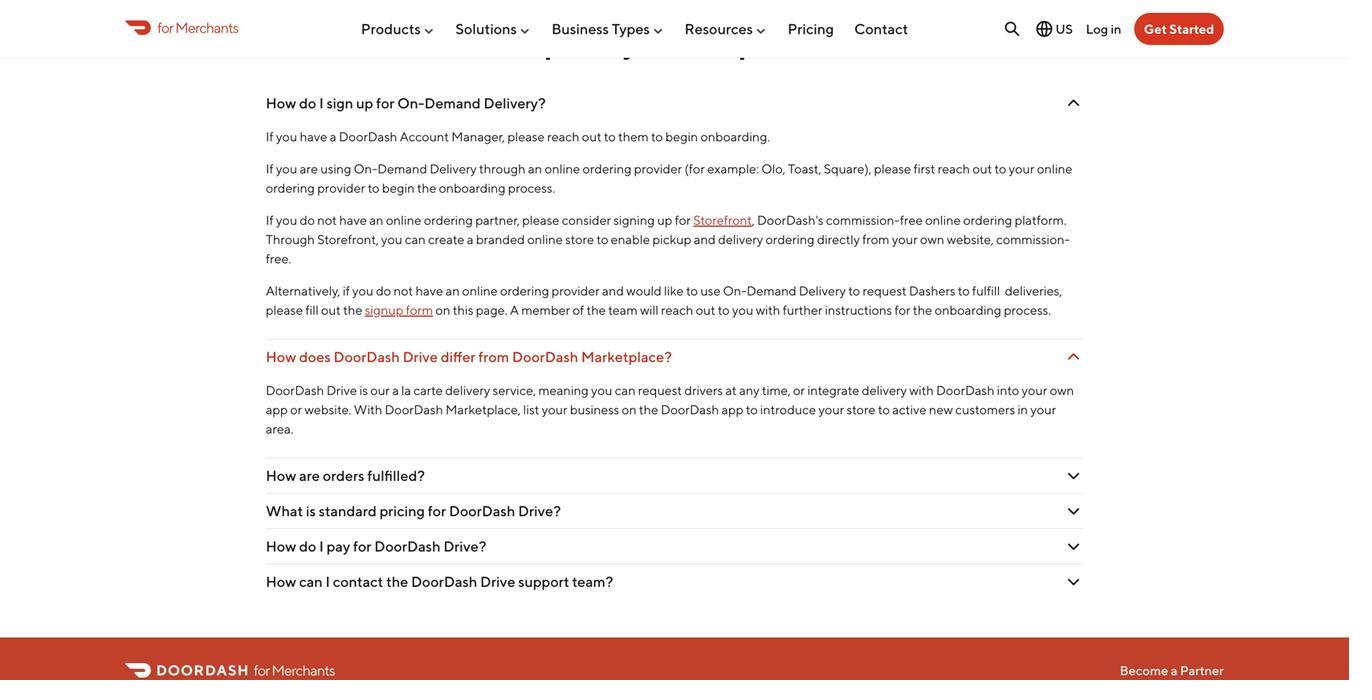 Task type: describe. For each thing, give the bounding box(es) containing it.
consider
[[562, 212, 611, 228]]

get started button
[[1135, 13, 1224, 45]]

to up instructions
[[849, 283, 860, 298]]

0 vertical spatial demand
[[425, 94, 481, 112]]

1 vertical spatial up
[[657, 212, 673, 228]]

alternatively, if you do not have an online ordering provider and would like to use on-demand delivery to request dashers to fulfill  deliveries, please fill out the
[[266, 283, 1063, 318]]

doordash down pricing
[[374, 538, 441, 555]]

chevron down image for how do i pay for doordash drive?
[[1064, 537, 1084, 556]]

begin inside if you are using on-demand delivery through an online ordering provider (for example: olo, toast, square), please first reach out to your online ordering provider to begin the onboarding process.
[[382, 180, 415, 195]]

2 app from the left
[[722, 402, 744, 417]]

how for how do i sign up for on-demand delivery?
[[266, 94, 296, 112]]

please right partner,
[[522, 212, 560, 228]]

(for
[[685, 161, 705, 176]]

on- inside alternatively, if you do not have an online ordering provider and would like to use on-demand delivery to request dashers to fulfill  deliveries, please fill out the
[[723, 283, 747, 298]]

signup form link
[[365, 302, 433, 318]]

to right "first"
[[995, 161, 1007, 176]]

form
[[406, 302, 433, 318]]

any
[[739, 383, 760, 398]]

have inside alternatively, if you do not have an online ordering provider and would like to use on-demand delivery to request dashers to fulfill  deliveries, please fill out the
[[416, 283, 443, 298]]

1 horizontal spatial or
[[793, 383, 805, 398]]

solutions link
[[456, 14, 531, 44]]

doordash up "our"
[[334, 348, 400, 365]]

can inside doordash drive is our a la carte delivery service, meaning you can request drivers at any time, or integrate delivery with doordash into your own app or website. with doordash marketplace, list your business on the doordash app to introduce your store to active new customers in your area.
[[615, 383, 636, 398]]

how for how are orders fulfilled?
[[266, 467, 296, 484]]

if for if you have a doordash account manager, please reach out to them to begin onboarding.
[[266, 129, 274, 144]]

storefront
[[694, 212, 752, 228]]

if you are using on-demand delivery through an online ordering provider (for example: olo, toast, square), please first reach out to your online ordering provider to begin the onboarding process.
[[266, 161, 1073, 195]]

contact
[[333, 573, 383, 590]]

pricing
[[380, 502, 425, 520]]

chevron down image for how can i contact the doordash drive support team?
[[1064, 572, 1084, 591]]

0 vertical spatial on-
[[398, 94, 425, 112]]

become a partner
[[1120, 663, 1224, 678]]

service,
[[493, 383, 536, 398]]

0 vertical spatial with
[[756, 302, 781, 318]]

0 vertical spatial begin
[[666, 129, 698, 144]]

store inside , doordash's commission-free online ordering platform. through storefront, you can create a branded online store to enable pickup and delivery ordering directly from your own website, commission- free.
[[565, 232, 594, 247]]

to left them
[[604, 129, 616, 144]]

1 horizontal spatial drive
[[403, 348, 438, 365]]

do inside alternatively, if you do not have an online ordering provider and would like to use on-demand delivery to request dashers to fulfill  deliveries, please fill out the
[[376, 283, 391, 298]]

website,
[[947, 232, 994, 247]]

ordering up 'through' at the top left of the page
[[266, 180, 315, 195]]

integrate
[[808, 383, 860, 398]]

use
[[701, 283, 721, 298]]

standard
[[319, 502, 377, 520]]

fulfilled?
[[367, 467, 425, 484]]

0 vertical spatial reach
[[547, 129, 580, 144]]

to down any
[[746, 402, 758, 417]]

if you have a doordash account manager, please reach out to them to begin onboarding.
[[266, 129, 773, 144]]

customers
[[956, 402, 1016, 417]]

partner,
[[476, 212, 520, 228]]

1 vertical spatial process.
[[1004, 302, 1051, 318]]

0 horizontal spatial from
[[479, 348, 509, 365]]

pay
[[327, 538, 350, 555]]

doordash up meaning
[[512, 348, 579, 365]]

meaning
[[539, 383, 589, 398]]

differ
[[441, 348, 476, 365]]

1 horizontal spatial for merchants
[[254, 662, 335, 679]]

doordash down sign
[[339, 129, 397, 144]]

delivery inside alternatively, if you do not have an online ordering provider and would like to use on-demand delivery to request dashers to fulfill  deliveries, please fill out the
[[799, 283, 846, 298]]

your inside if you are using on-demand delivery through an online ordering provider (for example: olo, toast, square), please first reach out to your online ordering provider to begin the onboarding process.
[[1009, 161, 1035, 176]]

la
[[401, 383, 411, 398]]

partner
[[1181, 663, 1224, 678]]

like
[[664, 283, 684, 298]]

1 horizontal spatial reach
[[661, 302, 694, 318]]

1 app from the left
[[266, 402, 288, 417]]

doordash's
[[757, 212, 824, 228]]

further
[[783, 302, 823, 318]]

to inside , doordash's commission-free online ordering platform. through storefront, you can create a branded online store to enable pickup and delivery ordering directly from your own website, commission- free.
[[597, 232, 609, 247]]

doordash down drivers on the bottom right of page
[[661, 402, 719, 417]]

to right like
[[686, 283, 698, 298]]

branded
[[476, 232, 525, 247]]

the inside alternatively, if you do not have an online ordering provider and would like to use on-demand delivery to request dashers to fulfill  deliveries, please fill out the
[[343, 302, 363, 318]]

what is standard pricing for doordash drive?
[[266, 502, 561, 520]]

ordering down them
[[583, 161, 632, 176]]

would
[[627, 283, 662, 298]]

if
[[343, 283, 350, 298]]

become a partner link
[[1120, 663, 1224, 678]]

a up using on the top left of page
[[330, 129, 337, 144]]

resources link
[[685, 14, 768, 44]]

online inside alternatively, if you do not have an online ordering provider and would like to use on-demand delivery to request dashers to fulfill  deliveries, please fill out the
[[462, 283, 498, 298]]

business types link
[[552, 14, 665, 44]]

, doordash's commission-free online ordering platform. through storefront, you can create a branded online store to enable pickup and delivery ordering directly from your own website, commission- free.
[[266, 212, 1070, 266]]

chevron down image for marketplace?
[[1064, 347, 1084, 367]]

1 vertical spatial commission-
[[997, 232, 1070, 247]]

instructions
[[825, 302, 892, 318]]

do left pay
[[299, 538, 316, 555]]

list
[[523, 402, 540, 417]]

will
[[640, 302, 659, 318]]

with
[[354, 402, 382, 417]]

log
[[1086, 21, 1109, 36]]

request inside doordash drive is our a la carte delivery service, meaning you can request drivers at any time, or integrate delivery with doordash into your own app or website. with doordash marketplace, list your business on the doordash app to introduce your store to active new customers in your area.
[[638, 383, 682, 398]]

own inside , doordash's commission-free online ordering platform. through storefront, you can create a branded online store to enable pickup and delivery ordering directly from your own website, commission- free.
[[920, 232, 945, 247]]

ordering down the doordash's
[[766, 232, 815, 247]]

the inside if you are using on-demand delivery through an online ordering provider (for example: olo, toast, square), please first reach out to your online ordering provider to begin the onboarding process.
[[417, 180, 437, 195]]

are inside if you are using on-demand delivery through an online ordering provider (for example: olo, toast, square), please first reach out to your online ordering provider to begin the onboarding process.
[[300, 161, 318, 176]]

dashers
[[909, 283, 956, 298]]

request inside alternatively, if you do not have an online ordering provider and would like to use on-demand delivery to request dashers to fulfill  deliveries, please fill out the
[[863, 283, 907, 298]]

pickup
[[653, 232, 692, 247]]

you inside alternatively, if you do not have an online ordering provider and would like to use on-demand delivery to request dashers to fulfill  deliveries, please fill out the
[[352, 283, 374, 298]]

support
[[518, 573, 569, 590]]

and inside alternatively, if you do not have an online ordering provider and would like to use on-demand delivery to request dashers to fulfill  deliveries, please fill out the
[[602, 283, 624, 298]]

process. inside if you are using on-demand delivery through an online ordering provider (for example: olo, toast, square), please first reach out to your online ordering provider to begin the onboarding process.
[[508, 180, 555, 195]]

log in
[[1086, 21, 1122, 36]]

free.
[[266, 251, 291, 266]]

how do i sign up for on-demand delivery?
[[266, 94, 546, 112]]

1 vertical spatial or
[[290, 402, 302, 417]]

log in link
[[1086, 21, 1122, 36]]

1 vertical spatial have
[[339, 212, 367, 228]]

is inside doordash drive is our a la carte delivery service, meaning you can request drivers at any time, or integrate delivery with doordash into your own app or website. with doordash marketplace, list your business on the doordash app to introduce your store to active new customers in your area.
[[360, 383, 368, 398]]

if for if you are using on-demand delivery through an online ordering provider (for example: olo, toast, square), please first reach out to your online ordering provider to begin the onboarding process.
[[266, 161, 274, 176]]

toast,
[[788, 161, 822, 176]]

0 vertical spatial have
[[300, 129, 327, 144]]

questions
[[729, 26, 860, 60]]

onboarding.
[[701, 129, 770, 144]]

please inside alternatively, if you do not have an online ordering provider and would like to use on-demand delivery to request dashers to fulfill  deliveries, please fill out the
[[266, 302, 303, 318]]

reach inside if you are using on-demand delivery through an online ordering provider (for example: olo, toast, square), please first reach out to your online ordering provider to begin the onboarding process.
[[938, 161, 970, 176]]

into
[[997, 383, 1020, 398]]

i for contact
[[326, 573, 330, 590]]

time,
[[762, 383, 791, 398]]

get started
[[1144, 21, 1215, 37]]

create
[[428, 232, 465, 247]]

signing
[[614, 212, 655, 228]]

how do i pay for doordash drive?
[[266, 538, 486, 555]]

0 vertical spatial in
[[1111, 21, 1122, 36]]

chevron down image for what is standard pricing for doordash drive?
[[1064, 502, 1084, 521]]

on inside doordash drive is our a la carte delivery service, meaning you can request drivers at any time, or integrate delivery with doordash into your own app or website. with doordash marketplace, list your business on the doordash app to introduce your store to active new customers in your area.
[[622, 402, 637, 417]]

ordering inside alternatively, if you do not have an online ordering provider and would like to use on-demand delivery to request dashers to fulfill  deliveries, please fill out the
[[500, 283, 549, 298]]

ordering up website,
[[964, 212, 1013, 228]]

a inside doordash drive is our a la carte delivery service, meaning you can request drivers at any time, or integrate delivery with doordash into your own app or website. with doordash marketplace, list your business on the doordash app to introduce your store to active new customers in your area.
[[392, 383, 399, 398]]

drivers
[[685, 383, 723, 398]]

do left sign
[[299, 94, 316, 112]]

store inside doordash drive is our a la carte delivery service, meaning you can request drivers at any time, or integrate delivery with doordash into your own app or website. with doordash marketplace, list your business on the doordash app to introduce your store to active new customers in your area.
[[847, 402, 876, 417]]

0 horizontal spatial provider
[[317, 180, 365, 195]]

our
[[371, 383, 390, 398]]

globe line image
[[1035, 19, 1054, 39]]

0 horizontal spatial for merchants
[[157, 19, 238, 36]]

through
[[266, 232, 315, 247]]

orders
[[323, 467, 365, 484]]

0 horizontal spatial an
[[369, 212, 384, 228]]

how for how do i pay for doordash drive?
[[266, 538, 296, 555]]

not inside alternatively, if you do not have an online ordering provider and would like to use on-demand delivery to request dashers to fulfill  deliveries, please fill out the
[[394, 283, 413, 298]]

please inside if you are using on-demand delivery through an online ordering provider (for example: olo, toast, square), please first reach out to your online ordering provider to begin the onboarding process.
[[874, 161, 912, 176]]

2 horizontal spatial delivery
[[862, 383, 907, 398]]

sign
[[327, 94, 353, 112]]

products
[[361, 20, 421, 37]]

doordash down how do i pay for doordash drive?
[[411, 573, 478, 590]]

business
[[552, 20, 609, 37]]

the right contact
[[386, 573, 408, 590]]

an inside if you are using on-demand delivery through an online ordering provider (for example: olo, toast, square), please first reach out to your online ordering provider to begin the onboarding process.
[[528, 161, 542, 176]]

how can i contact the doordash drive support team?
[[266, 573, 613, 590]]

doordash down la on the left
[[385, 402, 443, 417]]

your down integrate
[[819, 402, 845, 417]]

with inside doordash drive is our a la carte delivery service, meaning you can request drivers at any time, or integrate delivery with doordash into your own app or website. with doordash marketplace, list your business on the doordash app to introduce your store to active new customers in your area.
[[910, 383, 934, 398]]

if you do not have an online ordering partner, please consider signing up for storefront
[[266, 212, 752, 228]]

products link
[[361, 14, 435, 44]]



Task type: locate. For each thing, give the bounding box(es) containing it.
get
[[1144, 21, 1167, 37]]

can down marketplace?
[[615, 383, 636, 398]]

1 horizontal spatial in
[[1111, 21, 1122, 36]]

request left drivers on the bottom right of page
[[638, 383, 682, 398]]

begin up (for at the top
[[666, 129, 698, 144]]

4 how from the top
[[266, 538, 296, 555]]

chevron down image
[[1064, 93, 1084, 113], [1064, 347, 1084, 367], [1064, 466, 1084, 485]]

and up "team"
[[602, 283, 624, 298]]

delivery up active
[[862, 383, 907, 398]]

1 horizontal spatial on
[[622, 402, 637, 417]]

2 vertical spatial chevron down image
[[1064, 572, 1084, 591]]

started
[[1170, 21, 1215, 37]]

0 vertical spatial delivery
[[430, 161, 477, 176]]

0 horizontal spatial reach
[[547, 129, 580, 144]]

0 horizontal spatial on
[[436, 302, 451, 318]]

commission-
[[826, 212, 900, 228], [997, 232, 1070, 247]]

if
[[266, 129, 274, 144], [266, 161, 274, 176], [266, 212, 274, 228]]

have up storefront,
[[339, 212, 367, 228]]

0 vertical spatial store
[[565, 232, 594, 247]]

in right log
[[1111, 21, 1122, 36]]

your
[[1009, 161, 1035, 176], [892, 232, 918, 247], [1022, 383, 1048, 398], [542, 402, 568, 417], [819, 402, 845, 417], [1031, 402, 1057, 417]]

for
[[157, 19, 173, 36], [376, 94, 395, 112], [675, 212, 691, 228], [895, 302, 911, 318], [428, 502, 446, 520], [353, 538, 372, 555], [254, 662, 270, 679]]

1 vertical spatial from
[[479, 348, 509, 365]]

on- right use in the right of the page
[[723, 283, 747, 298]]

to down use in the right of the page
[[718, 302, 730, 318]]

3 if from the top
[[266, 212, 274, 228]]

0 vertical spatial chevron down image
[[1064, 93, 1084, 113]]

for merchants
[[157, 19, 238, 36], [254, 662, 335, 679]]

2 horizontal spatial on-
[[723, 283, 747, 298]]

contact link
[[855, 14, 909, 44]]

or up introduce
[[793, 383, 805, 398]]

0 horizontal spatial not
[[317, 212, 337, 228]]

the inside doordash drive is our a la carte delivery service, meaning you can request drivers at any time, or integrate delivery with doordash into your own app or website. with doordash marketplace, list your business on the doordash app to introduce your store to active new customers in your area.
[[639, 402, 659, 417]]

2 vertical spatial chevron down image
[[1064, 466, 1084, 485]]

demand inside alternatively, if you do not have an online ordering provider and would like to use on-demand delivery to request dashers to fulfill  deliveries, please fill out the
[[747, 283, 797, 298]]

a right create
[[467, 232, 474, 247]]

2 vertical spatial provider
[[552, 283, 600, 298]]

1 vertical spatial demand
[[378, 161, 427, 176]]

delivery up further
[[799, 283, 846, 298]]

your down meaning
[[542, 402, 568, 417]]

to right them
[[651, 129, 663, 144]]

on
[[436, 302, 451, 318], [622, 402, 637, 417]]

begin
[[666, 129, 698, 144], [382, 180, 415, 195]]

your right customers
[[1031, 402, 1057, 417]]

1 horizontal spatial provider
[[552, 283, 600, 298]]

example:
[[708, 161, 759, 176]]

what
[[266, 502, 303, 520]]

free
[[900, 212, 923, 228]]

provider up of
[[552, 283, 600, 298]]

provider left (for at the top
[[634, 161, 682, 176]]

1 horizontal spatial own
[[1050, 383, 1074, 398]]

doordash up customers
[[937, 383, 995, 398]]

resources
[[685, 20, 753, 37]]

fill
[[306, 302, 319, 318]]

process. down the through
[[508, 180, 555, 195]]

1 horizontal spatial drive?
[[518, 502, 561, 520]]

0 horizontal spatial merchants
[[175, 19, 238, 36]]

0 vertical spatial on
[[436, 302, 451, 318]]

out left them
[[582, 129, 602, 144]]

1 horizontal spatial store
[[847, 402, 876, 417]]

2 vertical spatial demand
[[747, 283, 797, 298]]

a
[[510, 302, 519, 318]]

out inside alternatively, if you do not have an online ordering provider and would like to use on-demand delivery to request dashers to fulfill  deliveries, please fill out the
[[321, 302, 341, 318]]

frequently asked questions
[[489, 26, 860, 60]]

a left la on the left
[[392, 383, 399, 398]]

in
[[1111, 21, 1122, 36], [1018, 402, 1028, 417]]

how are orders fulfilled?
[[266, 467, 425, 484]]

2 horizontal spatial can
[[615, 383, 636, 398]]

0 horizontal spatial can
[[299, 573, 323, 590]]

store down consider
[[565, 232, 594, 247]]

1 vertical spatial is
[[306, 502, 316, 520]]

in down into
[[1018, 402, 1028, 417]]

to right dashers
[[958, 283, 970, 298]]

0 horizontal spatial on-
[[354, 161, 378, 176]]

reach right "first"
[[938, 161, 970, 176]]

on- inside if you are using on-demand delivery through an online ordering provider (for example: olo, toast, square), please first reach out to your online ordering provider to begin the onboarding process.
[[354, 161, 378, 176]]

2 horizontal spatial have
[[416, 283, 443, 298]]

provider inside alternatively, if you do not have an online ordering provider and would like to use on-demand delivery to request dashers to fulfill  deliveries, please fill out the
[[552, 283, 600, 298]]

drive? for what is standard pricing for doordash drive?
[[518, 502, 561, 520]]

1 vertical spatial request
[[638, 383, 682, 398]]

0 horizontal spatial store
[[565, 232, 594, 247]]

1 horizontal spatial delivery
[[718, 232, 763, 247]]

1 horizontal spatial is
[[360, 383, 368, 398]]

1 vertical spatial store
[[847, 402, 876, 417]]

drive inside doordash drive is our a la carte delivery service, meaning you can request drivers at any time, or integrate delivery with doordash into your own app or website. with doordash marketplace, list your business on the doordash app to introduce your store to active new customers in your area.
[[327, 383, 357, 398]]

the down dashers
[[913, 302, 933, 318]]

a left partner
[[1171, 663, 1178, 678]]

2 if from the top
[[266, 161, 274, 176]]

chevron down image
[[1064, 502, 1084, 521], [1064, 537, 1084, 556], [1064, 572, 1084, 591]]

out down use in the right of the page
[[696, 302, 716, 318]]

out inside if you are using on-demand delivery through an online ordering provider (for example: olo, toast, square), please first reach out to your online ordering provider to begin the onboarding process.
[[973, 161, 992, 176]]

1 vertical spatial chevron down image
[[1064, 347, 1084, 367]]

enable
[[611, 232, 650, 247]]

and down storefront
[[694, 232, 716, 247]]

store down integrate
[[847, 402, 876, 417]]

doordash up website.
[[266, 383, 324, 398]]

delivery up marketplace,
[[445, 383, 490, 398]]

for merchants link
[[125, 17, 238, 38]]

delivery inside if you are using on-demand delivery through an online ordering provider (for example: olo, toast, square), please first reach out to your online ordering provider to begin the onboarding process.
[[430, 161, 477, 176]]

and
[[694, 232, 716, 247], [602, 283, 624, 298]]

of
[[573, 302, 584, 318]]

up right sign
[[356, 94, 373, 112]]

have up form
[[416, 283, 443, 298]]

from right differ
[[479, 348, 509, 365]]

on-
[[398, 94, 425, 112], [354, 161, 378, 176], [723, 283, 747, 298]]

ordering up create
[[424, 212, 473, 228]]

the right of
[[587, 302, 606, 318]]

0 vertical spatial drive
[[403, 348, 438, 365]]

team
[[609, 302, 638, 318]]

0 horizontal spatial and
[[602, 283, 624, 298]]

merchants inside for merchants link
[[175, 19, 238, 36]]

0 horizontal spatial app
[[266, 402, 288, 417]]

business types
[[552, 20, 650, 37]]

them
[[618, 129, 649, 144]]

2 horizontal spatial provider
[[634, 161, 682, 176]]

1 chevron down image from the top
[[1064, 93, 1084, 113]]

or up 'area.'
[[290, 402, 302, 417]]

the down account
[[417, 180, 437, 195]]

2 vertical spatial can
[[299, 573, 323, 590]]

1 horizontal spatial not
[[394, 283, 413, 298]]

1 horizontal spatial commission-
[[997, 232, 1070, 247]]

can
[[405, 232, 426, 247], [615, 383, 636, 398], [299, 573, 323, 590]]

are left "orders"
[[299, 467, 320, 484]]

doordash right pricing
[[449, 502, 515, 520]]

drive? up how can i contact the doordash drive support team?
[[444, 538, 486, 555]]

frequently
[[489, 26, 638, 60]]

pricing link
[[788, 14, 834, 44]]

olo,
[[762, 161, 786, 176]]

doordash drive is our a la carte delivery service, meaning you can request drivers at any time, or integrate delivery with doordash into your own app or website. with doordash marketplace, list your business on the doordash app to introduce your store to active new customers in your area.
[[266, 383, 1074, 436]]

3 chevron down image from the top
[[1064, 466, 1084, 485]]

marketplace,
[[446, 402, 521, 417]]

in inside doordash drive is our a la carte delivery service, meaning you can request drivers at any time, or integrate delivery with doordash into your own app or website. with doordash marketplace, list your business on the doordash app to introduce your store to active new customers in your area.
[[1018, 402, 1028, 417]]

0 vertical spatial is
[[360, 383, 368, 398]]

you inside , doordash's commission-free online ordering platform. through storefront, you can create a branded online store to enable pickup and delivery ordering directly from your own website, commission- free.
[[381, 232, 403, 247]]

1 vertical spatial can
[[615, 383, 636, 398]]

begin down account
[[382, 180, 415, 195]]

process. down deliveries, at the top right of page
[[1004, 302, 1051, 318]]

2 how from the top
[[266, 348, 296, 365]]

onboarding inside if you are using on-demand delivery through an online ordering provider (for example: olo, toast, square), please first reach out to your online ordering provider to begin the onboarding process.
[[439, 180, 506, 195]]

on left the this
[[436, 302, 451, 318]]

are left using on the top left of page
[[300, 161, 318, 176]]

out
[[582, 129, 602, 144], [973, 161, 992, 176], [321, 302, 341, 318], [696, 302, 716, 318]]

0 horizontal spatial commission-
[[826, 212, 900, 228]]

5 how from the top
[[266, 573, 296, 590]]

1 horizontal spatial onboarding
[[935, 302, 1002, 318]]

0 vertical spatial provider
[[634, 161, 682, 176]]

a
[[330, 129, 337, 144], [467, 232, 474, 247], [392, 383, 399, 398], [1171, 663, 1178, 678]]

0 horizontal spatial or
[[290, 402, 302, 417]]

commission- down platform.
[[997, 232, 1070, 247]]

account
[[400, 129, 449, 144]]

drive? for how do i pay for doordash drive?
[[444, 538, 486, 555]]

own inside doordash drive is our a la carte delivery service, meaning you can request drivers at any time, or integrate delivery with doordash into your own app or website. with doordash marketplace, list your business on the doordash app to introduce your store to active new customers in your area.
[[1050, 383, 1074, 398]]

0 vertical spatial up
[[356, 94, 373, 112]]

0 vertical spatial an
[[528, 161, 542, 176]]

out right "first"
[[973, 161, 992, 176]]

1 how from the top
[[266, 94, 296, 112]]

manager,
[[452, 129, 505, 144]]

1 horizontal spatial from
[[863, 232, 890, 247]]

deliveries,
[[1005, 283, 1063, 298]]

alternatively,
[[266, 283, 340, 298]]

you inside if you are using on-demand delivery through an online ordering provider (for example: olo, toast, square), please first reach out to your online ordering provider to begin the onboarding process.
[[276, 161, 297, 176]]

from
[[863, 232, 890, 247], [479, 348, 509, 365]]

website.
[[305, 402, 352, 417]]

0 horizontal spatial begin
[[382, 180, 415, 195]]

become
[[1120, 663, 1169, 678]]

commission- up the directly
[[826, 212, 900, 228]]

business
[[570, 402, 619, 417]]

how for how can i contact the doordash drive support team?
[[266, 573, 296, 590]]

demand
[[425, 94, 481, 112], [378, 161, 427, 176], [747, 283, 797, 298]]

or
[[793, 383, 805, 398], [290, 402, 302, 417]]

drive? up support
[[518, 502, 561, 520]]

0 horizontal spatial is
[[306, 502, 316, 520]]

1 vertical spatial with
[[910, 383, 934, 398]]

1 horizontal spatial merchants
[[272, 662, 335, 679]]

1 if from the top
[[266, 129, 274, 144]]

1 vertical spatial onboarding
[[935, 302, 1002, 318]]

carte
[[414, 383, 443, 398]]

1 horizontal spatial can
[[405, 232, 426, 247]]

i for pay
[[319, 538, 324, 555]]

0 horizontal spatial onboarding
[[439, 180, 506, 195]]

request up instructions
[[863, 283, 907, 298]]

are
[[300, 161, 318, 176], [299, 467, 320, 484]]

ordering up a
[[500, 283, 549, 298]]

0 horizontal spatial process.
[[508, 180, 555, 195]]

using
[[321, 161, 351, 176]]

can left create
[[405, 232, 426, 247]]

1 vertical spatial are
[[299, 467, 320, 484]]

2 horizontal spatial drive
[[480, 573, 516, 590]]

0 horizontal spatial delivery
[[445, 383, 490, 398]]

0 vertical spatial can
[[405, 232, 426, 247]]

1 vertical spatial delivery
[[799, 283, 846, 298]]

on right business
[[622, 402, 637, 417]]

can inside , doordash's commission-free online ordering platform. through storefront, you can create a branded online store to enable pickup and delivery ordering directly from your own website, commission- free.
[[405, 232, 426, 247]]

an up storefront,
[[369, 212, 384, 228]]

to down consider
[[597, 232, 609, 247]]

have
[[300, 129, 327, 144], [339, 212, 367, 228], [416, 283, 443, 298]]

onboarding down dashers
[[935, 302, 1002, 318]]

please down delivery?
[[508, 129, 545, 144]]

reach
[[547, 129, 580, 144], [938, 161, 970, 176], [661, 302, 694, 318]]

1 horizontal spatial on-
[[398, 94, 425, 112]]

an up the this
[[446, 283, 460, 298]]

0 vertical spatial commission-
[[826, 212, 900, 228]]

0 vertical spatial are
[[300, 161, 318, 176]]

area.
[[266, 421, 294, 436]]

demand down account
[[378, 161, 427, 176]]

with
[[756, 302, 781, 318], [910, 383, 934, 398]]

through
[[479, 161, 526, 176]]

0 vertical spatial for merchants
[[157, 19, 238, 36]]

,
[[752, 212, 755, 228]]

1 vertical spatial drive
[[327, 383, 357, 398]]

how for how does doordash drive differ from doordash marketplace?
[[266, 348, 296, 365]]

please down alternatively,
[[266, 302, 303, 318]]

i left pay
[[319, 538, 324, 555]]

solutions
[[456, 20, 517, 37]]

0 vertical spatial from
[[863, 232, 890, 247]]

drive up carte
[[403, 348, 438, 365]]

0 horizontal spatial with
[[756, 302, 781, 318]]

marketplace?
[[581, 348, 672, 365]]

0 vertical spatial chevron down image
[[1064, 502, 1084, 521]]

you inside doordash drive is our a la carte delivery service, meaning you can request drivers at any time, or integrate delivery with doordash into your own app or website. with doordash marketplace, list your business on the doordash app to introduce your store to active new customers in your area.
[[591, 383, 613, 398]]

storefront link
[[694, 212, 752, 228]]

and inside , doordash's commission-free online ordering platform. through storefront, you can create a branded online store to enable pickup and delivery ordering directly from your own website, commission- free.
[[694, 232, 716, 247]]

an inside alternatively, if you do not have an online ordering provider and would like to use on-demand delivery to request dashers to fulfill  deliveries, please fill out the
[[446, 283, 460, 298]]

0 vertical spatial or
[[793, 383, 805, 398]]

delivery
[[430, 161, 477, 176], [799, 283, 846, 298]]

app
[[266, 402, 288, 417], [722, 402, 744, 417]]

1 chevron down image from the top
[[1064, 502, 1084, 521]]

this
[[453, 302, 474, 318]]

i for sign
[[319, 94, 324, 112]]

pricing
[[788, 20, 834, 37]]

1 horizontal spatial have
[[339, 212, 367, 228]]

0 horizontal spatial in
[[1018, 402, 1028, 417]]

2 chevron down image from the top
[[1064, 347, 1084, 367]]

onboarding down the through
[[439, 180, 506, 195]]

to left active
[[878, 402, 890, 417]]

types
[[612, 20, 650, 37]]

signup form on this page. a member of the team will reach out to you with further instructions for the onboarding process.
[[365, 302, 1051, 318]]

chevron down image for demand
[[1064, 93, 1084, 113]]

process.
[[508, 180, 555, 195], [1004, 302, 1051, 318]]

1 horizontal spatial with
[[910, 383, 934, 398]]

is right what
[[306, 502, 316, 520]]

0 horizontal spatial delivery
[[430, 161, 477, 176]]

merchants
[[175, 19, 238, 36], [272, 662, 335, 679]]

2 chevron down image from the top
[[1064, 537, 1084, 556]]

from right the directly
[[863, 232, 890, 247]]

do up 'through' at the top left of the page
[[300, 212, 315, 228]]

if inside if you are using on-demand delivery through an online ordering provider (for example: olo, toast, square), please first reach out to your online ordering provider to begin the onboarding process.
[[266, 161, 274, 176]]

2 vertical spatial i
[[326, 573, 330, 590]]

introduce
[[760, 402, 816, 417]]

at
[[726, 383, 737, 398]]

1 vertical spatial i
[[319, 538, 324, 555]]

drive up website.
[[327, 383, 357, 398]]

0 vertical spatial and
[[694, 232, 716, 247]]

1 horizontal spatial begin
[[666, 129, 698, 144]]

1 horizontal spatial process.
[[1004, 302, 1051, 318]]

1 vertical spatial if
[[266, 161, 274, 176]]

your down free
[[892, 232, 918, 247]]

1 vertical spatial provider
[[317, 180, 365, 195]]

delivery down the manager,
[[430, 161, 477, 176]]

is left "our"
[[360, 383, 368, 398]]

1 vertical spatial in
[[1018, 402, 1028, 417]]

delivery
[[718, 232, 763, 247], [445, 383, 490, 398], [862, 383, 907, 398]]

signup
[[365, 302, 404, 318]]

your up platform.
[[1009, 161, 1035, 176]]

a inside , doordash's commission-free online ordering platform. through storefront, you can create a branded online store to enable pickup and delivery ordering directly from your own website, commission- free.
[[467, 232, 474, 247]]

with left further
[[756, 302, 781, 318]]

an
[[528, 161, 542, 176], [369, 212, 384, 228], [446, 283, 460, 298]]

the
[[417, 180, 437, 195], [343, 302, 363, 318], [587, 302, 606, 318], [913, 302, 933, 318], [639, 402, 659, 417], [386, 573, 408, 590]]

3 chevron down image from the top
[[1064, 572, 1084, 591]]

page.
[[476, 302, 508, 318]]

3 how from the top
[[266, 467, 296, 484]]

directly
[[817, 232, 860, 247]]

own
[[920, 232, 945, 247], [1050, 383, 1074, 398]]

the right business
[[639, 402, 659, 417]]

app down at
[[722, 402, 744, 417]]

1 vertical spatial for merchants
[[254, 662, 335, 679]]

demand up further
[[747, 283, 797, 298]]

1 vertical spatial merchants
[[272, 662, 335, 679]]

0 vertical spatial onboarding
[[439, 180, 506, 195]]

request
[[863, 283, 907, 298], [638, 383, 682, 398]]

new
[[929, 402, 953, 417]]

on- up account
[[398, 94, 425, 112]]

your inside , doordash's commission-free online ordering platform. through storefront, you can create a branded online store to enable pickup and delivery ordering directly from your own website, commission- free.
[[892, 232, 918, 247]]

your right into
[[1022, 383, 1048, 398]]

can left contact
[[299, 573, 323, 590]]

do up signup
[[376, 283, 391, 298]]

demand inside if you are using on-demand delivery through an online ordering provider (for example: olo, toast, square), please first reach out to your online ordering provider to begin the onboarding process.
[[378, 161, 427, 176]]

delivery down ,
[[718, 232, 763, 247]]

storefront,
[[317, 232, 379, 247]]

1 vertical spatial on
[[622, 402, 637, 417]]

from inside , doordash's commission-free online ordering platform. through storefront, you can create a branded online store to enable pickup and delivery ordering directly from your own website, commission- free.
[[863, 232, 890, 247]]

us
[[1056, 21, 1073, 37]]

1 vertical spatial reach
[[938, 161, 970, 176]]

to up storefront,
[[368, 180, 380, 195]]

please left "first"
[[874, 161, 912, 176]]

first
[[914, 161, 936, 176]]

please
[[508, 129, 545, 144], [874, 161, 912, 176], [522, 212, 560, 228], [266, 302, 303, 318]]

on- right using on the top left of page
[[354, 161, 378, 176]]

delivery inside , doordash's commission-free online ordering platform. through storefront, you can create a branded online store to enable pickup and delivery ordering directly from your own website, commission- free.
[[718, 232, 763, 247]]



Task type: vqa. For each thing, say whether or not it's contained in the screenshot.
VERIFICATION
no



